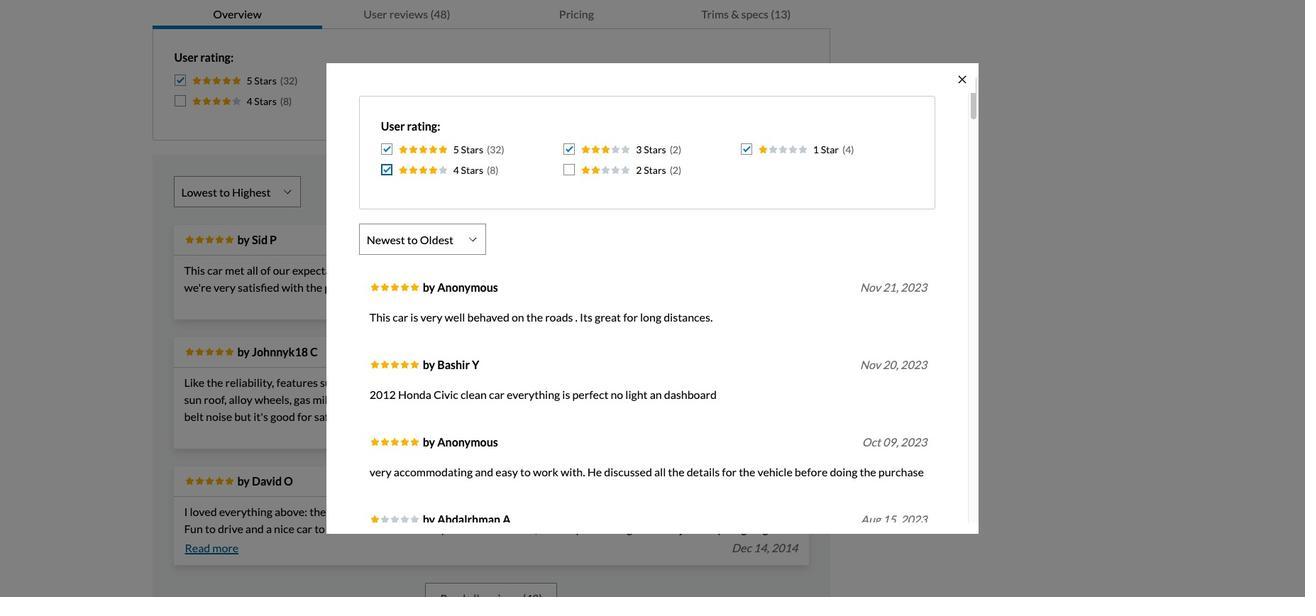Task type: locate. For each thing, give the bounding box(es) containing it.
0 horizontal spatial 2 stars ( 2 )
[[464, 95, 509, 107]]

very left well
[[421, 310, 443, 324]]

for
[[358, 263, 373, 277], [624, 310, 638, 324], [298, 410, 312, 423], [722, 465, 737, 479]]

4
[[247, 95, 253, 107], [846, 144, 852, 156], [454, 164, 459, 176]]

great down going
[[729, 539, 755, 553]]

an inside i loved everything above: the alloy wheels, leather seats, bluetooth, and gas consumption. it's pretty stylish and comfortable. fun to drive and a nice car to own. honda cars are expensive brand-new, but they last a long time and just keep on going and going. i had a 1996 honda accord, and currently have an 2003 acura mdx and 2010 honda odyssey. they are great cars. overall, it gets 5 stars!
[[449, 539, 461, 553]]

anonymous for easy
[[438, 435, 498, 449]]

honda left cars
[[353, 522, 387, 535]]

alloy inside i loved everything above: the alloy wheels, leather seats, bluetooth, and gas consumption. it's pretty stylish and comfortable. fun to drive and a nice car to own. honda cars are expensive brand-new, but they last a long time and just keep on going and going. i had a 1996 honda accord, and currently have an 2003 acura mdx and 2010 honda odyssey. they are great cars. overall, it gets 5 stars!
[[328, 505, 352, 518]]

is down liked
[[411, 310, 419, 324]]

this inside dialog
[[370, 310, 391, 324]]

an left dislike
[[650, 388, 662, 401]]

14,
[[754, 541, 770, 555]]

0 vertical spatial seats,
[[762, 376, 790, 389]]

long inside i loved everything above: the alloy wheels, leather seats, bluetooth, and gas consumption. it's pretty stylish and comfortable. fun to drive and a nice car to own. honda cars are expensive brand-new, but they last a long time and just keep on going and going. i had a 1996 honda accord, and currently have an 2003 acura mdx and 2010 honda odyssey. they are great cars. overall, it gets 5 stars!
[[611, 522, 633, 535]]

0 vertical spatial i
[[184, 505, 188, 518]]

seats, inside i loved everything above: the alloy wheels, leather seats, bluetooth, and gas consumption. it's pretty stylish and comfortable. fun to drive and a nice car to own. honda cars are expensive brand-new, but they last a long time and just keep on going and going. i had a 1996 honda accord, and currently have an 2003 acura mdx and 2010 honda odyssey. they are great cars. overall, it gets 5 stars!
[[432, 505, 460, 518]]

user for 3 stars
[[381, 119, 405, 133]]

safe
[[314, 410, 335, 423]]

and up new,
[[517, 505, 535, 518]]

0 horizontal spatial easy
[[459, 376, 482, 389]]

1 vertical spatial 4
[[846, 144, 852, 156]]

by anonymous for easy
[[423, 435, 498, 449]]

2023 right 09,
[[901, 435, 928, 449]]

1 vertical spatial user rating:
[[381, 119, 441, 133]]

2 horizontal spatial on
[[727, 522, 739, 535]]

1 horizontal spatial is
[[450, 263, 458, 277]]

performance
[[538, 281, 602, 294]]

nov left "20,"
[[861, 358, 881, 372]]

this inside this car met all of our expectations for a second car.  it is comfortable and roomy.  we drove the car on a few long trips and we're very satisfied with the performance.  we liked the economy, looks, performance and reliability.
[[184, 263, 205, 277]]

0 horizontal spatial we
[[394, 281, 411, 294]]

0 vertical spatial rating:
[[200, 50, 234, 64]]

for down gas
[[298, 410, 312, 423]]

drove
[[599, 263, 628, 277]]

the up roof,
[[207, 376, 223, 389]]

2 horizontal spatial 4
[[846, 144, 852, 156]]

i left loved
[[184, 505, 188, 518]]

3
[[637, 144, 642, 156]]

1 horizontal spatial but
[[540, 522, 557, 535]]

user rating: for 2
[[174, 50, 234, 64]]

a right last
[[604, 522, 609, 535]]

are down the keep
[[710, 539, 726, 553]]

0 horizontal spatial all
[[247, 263, 258, 277]]

accord,
[[314, 539, 352, 553]]

3 2023 from the top
[[901, 435, 928, 449]]

expectations
[[292, 263, 356, 277]]

aug 15, 2023
[[861, 513, 928, 526]]

user for 2 stars
[[174, 50, 198, 64]]

nov 21, 2023
[[861, 281, 928, 294]]

0 vertical spatial user
[[363, 7, 387, 21]]

for inside this car met all of our expectations for a second car.  it is comfortable and roomy.  we drove the car on a few long trips and we're very satisfied with the performance.  we liked the economy, looks, performance and reliability.
[[358, 263, 373, 277]]

and down drove
[[604, 281, 623, 294]]

by sid p
[[238, 233, 277, 246]]

seats, up seat
[[762, 376, 790, 389]]

to left the "work"
[[521, 465, 531, 479]]

2 horizontal spatial very
[[421, 310, 443, 324]]

time
[[635, 522, 657, 535]]

is left the perfect
[[563, 388, 571, 401]]

is
[[450, 263, 458, 277], [411, 310, 419, 324], [563, 388, 571, 401]]

1 horizontal spatial this
[[370, 310, 391, 324]]

keep
[[701, 522, 725, 535]]

to right fun
[[205, 522, 216, 535]]

2 nov from the top
[[861, 358, 881, 372]]

1 2023 from the top
[[901, 281, 928, 294]]

reliability.
[[625, 281, 674, 294]]

0 vertical spatial 5 stars ( 32 )
[[247, 75, 298, 87]]

1 horizontal spatial 8
[[490, 164, 496, 176]]

and right black,
[[525, 393, 544, 406]]

1 horizontal spatial wheels,
[[354, 505, 391, 518]]

5 stars ( 32 ) for 3 stars
[[454, 144, 505, 156]]

0 vertical spatial 5
[[247, 75, 253, 87]]

easy left the "work"
[[496, 465, 518, 479]]

we
[[580, 263, 597, 277], [394, 281, 411, 294]]

1 vertical spatial but
[[540, 522, 557, 535]]

stars
[[254, 75, 277, 87], [254, 95, 277, 107], [471, 95, 494, 107], [461, 144, 484, 156], [644, 144, 667, 156], [461, 164, 484, 176], [644, 164, 667, 176]]

1 horizontal spatial seats,
[[762, 376, 790, 389]]

tab list containing overview
[[152, 0, 831, 29]]

seats,
[[762, 376, 790, 389], [432, 505, 460, 518]]

4 for 3 stars ( 2 )
[[454, 164, 459, 176]]

the inside i loved everything above: the alloy wheels, leather seats, bluetooth, and gas consumption. it's pretty stylish and comfortable. fun to drive and a nice car to own. honda cars are expensive brand-new, but they last a long time and just keep on going and going. i had a 1996 honda accord, and currently have an 2003 acura mdx and 2010 honda odyssey. they are great cars. overall, it gets 5 stars!
[[310, 505, 326, 518]]

car right nice
[[297, 522, 313, 535]]

alloy up own.
[[328, 505, 352, 518]]

and up looks,
[[523, 263, 541, 277]]

dialog containing user rating:
[[326, 63, 979, 597]]

well
[[445, 310, 465, 324]]

1 by anonymous from the top
[[423, 281, 498, 294]]

1 vertical spatial seats,
[[432, 505, 460, 518]]

1 vertical spatial user
[[174, 50, 198, 64]]

by up have
[[423, 513, 435, 526]]

1 vertical spatial easy
[[496, 465, 518, 479]]

our
[[273, 263, 290, 277]]

1 vertical spatial 32
[[490, 144, 502, 156]]

a right had
[[242, 539, 248, 553]]

expensive
[[430, 522, 480, 535]]

for down reliability.
[[624, 310, 638, 324]]

honda
[[398, 388, 432, 401], [353, 522, 387, 535], [279, 539, 312, 553], [601, 539, 634, 553]]

1 horizontal spatial 4
[[454, 164, 459, 176]]

the down it
[[439, 281, 456, 294]]

1 vertical spatial great
[[729, 539, 755, 553]]

0 horizontal spatial i
[[184, 505, 188, 518]]

and down they
[[552, 539, 570, 553]]

0 vertical spatial easy
[[459, 376, 482, 389]]

32 for 2
[[283, 75, 295, 87]]

by left david
[[238, 474, 250, 488]]

1 horizontal spatial we
[[580, 263, 597, 277]]

roads
[[546, 310, 573, 324]]

long right few
[[710, 263, 731, 277]]

and up 1996
[[246, 522, 264, 535]]

0 vertical spatial are
[[412, 522, 428, 535]]

doing
[[830, 465, 858, 479]]

0 horizontal spatial 5
[[247, 75, 253, 87]]

1
[[814, 144, 819, 156]]

but
[[235, 410, 251, 423], [540, 522, 557, 535]]

by anonymous down it
[[423, 281, 498, 294]]

rating: for 2
[[200, 50, 234, 64]]

0 vertical spatial leather
[[724, 376, 759, 389]]

color down control,
[[586, 393, 611, 406]]

2 by anonymous from the top
[[423, 435, 498, 449]]

user inside tab
[[363, 7, 387, 21]]

15,
[[884, 513, 899, 526]]

2 stars ( 2 ) inside dialog
[[637, 164, 682, 176]]

4 for 2 stars ( 2 )
[[247, 95, 253, 107]]

1 horizontal spatial i
[[216, 539, 220, 553]]

2023 right the 21,
[[901, 281, 928, 294]]

1 horizontal spatial rating:
[[407, 119, 441, 133]]

2023 for aug 15, 2023
[[901, 513, 928, 526]]

easy down y
[[459, 376, 482, 389]]

1 horizontal spatial everything
[[507, 388, 561, 401]]

looks,
[[507, 281, 536, 294]]

leather inside like the reliability, features such as bluetooth, xm radio, easy accessibility, cruise control, digital speedometer, leather seats, sun roof, alloy wheels, gas mileage, maintenance, exterior color black, and interior color light grey.  dislike the annoying seat belt noise but it's good for safe measure.
[[724, 376, 759, 389]]

by for a
[[423, 513, 435, 526]]

with.
[[561, 465, 586, 479]]

for right details at right bottom
[[722, 465, 737, 479]]

0 vertical spatial alloy
[[229, 393, 253, 406]]

everything
[[507, 388, 561, 401], [219, 505, 273, 518]]

leather up annoying
[[724, 376, 759, 389]]

1 vertical spatial an
[[449, 539, 461, 553]]

trims & specs (13) tab
[[661, 0, 831, 29]]

leather
[[724, 376, 759, 389], [394, 505, 429, 518]]

for up performance.
[[358, 263, 373, 277]]

2003
[[463, 539, 490, 553]]

anonymous for very
[[438, 281, 498, 294]]

32 for 3
[[490, 144, 502, 156]]

the right above:
[[310, 505, 326, 518]]

are right cars
[[412, 522, 428, 535]]

0 vertical spatial very
[[214, 281, 236, 294]]

and
[[523, 263, 541, 277], [759, 263, 777, 277], [604, 281, 623, 294], [525, 393, 544, 406], [475, 465, 494, 479], [517, 505, 535, 518], [713, 505, 731, 518], [246, 522, 264, 535], [660, 522, 678, 535], [771, 522, 789, 535], [355, 539, 373, 553], [552, 539, 570, 553]]

seats, up expensive
[[432, 505, 460, 518]]

wheels, inside i loved everything above: the alloy wheels, leather seats, bluetooth, and gas consumption. it's pretty stylish and comfortable. fun to drive and a nice car to own. honda cars are expensive brand-new, but they last a long time and just keep on going and going. i had a 1996 honda accord, and currently have an 2003 acura mdx and 2010 honda odyssey. they are great cars. overall, it gets 5 stars!
[[354, 505, 391, 518]]

tab list
[[152, 0, 831, 29]]

all
[[247, 263, 258, 277], [655, 465, 666, 479]]

4 stars ( 8 ) inside dialog
[[454, 164, 499, 176]]

on left few
[[667, 263, 679, 277]]

great
[[595, 310, 621, 324], [729, 539, 755, 553]]

this car is very well behaved on the roads . its great for long distances.
[[370, 310, 713, 324]]

by left sid
[[238, 233, 250, 246]]

we up performance
[[580, 263, 597, 277]]

by
[[238, 233, 250, 246], [423, 281, 435, 294], [238, 345, 250, 359], [423, 358, 435, 372], [423, 435, 435, 449], [238, 474, 250, 488], [423, 513, 435, 526]]

1 vertical spatial wheels,
[[354, 505, 391, 518]]

1 vertical spatial 5
[[454, 144, 459, 156]]

2 horizontal spatial is
[[563, 388, 571, 401]]

1 horizontal spatial an
[[650, 388, 662, 401]]

0 horizontal spatial alloy
[[229, 393, 253, 406]]

09,
[[883, 435, 899, 449]]

very down met at the top left
[[214, 281, 236, 294]]

by abdalrhman  a
[[423, 513, 511, 526]]

2 anonymous from the top
[[438, 435, 498, 449]]

its
[[580, 310, 593, 324]]

1 vertical spatial by anonymous
[[423, 435, 498, 449]]

and up bluetooth, at bottom
[[475, 465, 494, 479]]

long
[[710, 263, 731, 277], [641, 310, 662, 324], [611, 522, 633, 535]]

long inside this car met all of our expectations for a second car.  it is comfortable and roomy.  we drove the car on a few long trips and we're very satisfied with the performance.  we liked the economy, looks, performance and reliability.
[[710, 263, 731, 277]]

we down second
[[394, 281, 411, 294]]

8 for 2 stars ( 2 )
[[283, 95, 289, 107]]

1 horizontal spatial color
[[586, 393, 611, 406]]

0 horizontal spatial but
[[235, 410, 251, 423]]

a
[[375, 263, 381, 277], [681, 263, 687, 277], [266, 522, 272, 535], [604, 522, 609, 535], [242, 539, 248, 553]]

&
[[731, 7, 739, 21]]

0 vertical spatial 32
[[283, 75, 295, 87]]

annoying
[[719, 393, 764, 406]]

on right the keep
[[727, 522, 739, 535]]

1 horizontal spatial alloy
[[328, 505, 352, 518]]

0 vertical spatial we
[[580, 263, 597, 277]]

honda down nice
[[279, 539, 312, 553]]

2 vertical spatial is
[[563, 388, 571, 401]]

5 inside i loved everything above: the alloy wheels, leather seats, bluetooth, and gas consumption. it's pretty stylish and comfortable. fun to drive and a nice car to own. honda cars are expensive brand-new, but they last a long time and just keep on going and going. i had a 1996 honda accord, and currently have an 2003 acura mdx and 2010 honda odyssey. they are great cars. overall, it gets 5 stars!
[[258, 556, 265, 570]]

0 horizontal spatial rating:
[[200, 50, 234, 64]]

color left black,
[[467, 393, 492, 406]]

2 vertical spatial user
[[381, 119, 405, 133]]

trips
[[734, 263, 757, 277]]

a left second
[[375, 263, 381, 277]]

roomy.
[[544, 263, 577, 277]]

0 vertical spatial 8
[[283, 95, 289, 107]]

dialog
[[326, 63, 979, 597]]

1 vertical spatial all
[[655, 465, 666, 479]]

is right it
[[450, 263, 458, 277]]

1 anonymous from the top
[[438, 281, 498, 294]]

consumption.
[[558, 505, 625, 518]]

user inside dialog
[[381, 119, 405, 133]]

long down reliability.
[[641, 310, 662, 324]]

1 horizontal spatial 5 stars ( 32 )
[[454, 144, 505, 156]]

but inside i loved everything above: the alloy wheels, leather seats, bluetooth, and gas consumption. it's pretty stylish and comfortable. fun to drive and a nice car to own. honda cars are expensive brand-new, but they last a long time and just keep on going and going. i had a 1996 honda accord, and currently have an 2003 acura mdx and 2010 honda odyssey. they are great cars. overall, it gets 5 stars!
[[540, 522, 557, 535]]

1 vertical spatial this
[[370, 310, 391, 324]]

1 horizontal spatial 5
[[258, 556, 265, 570]]

0 vertical spatial but
[[235, 410, 251, 423]]

2023 right "20,"
[[901, 358, 928, 372]]

by for y
[[423, 358, 435, 372]]

1 nov from the top
[[861, 281, 881, 294]]

1 vertical spatial 8
[[490, 164, 496, 176]]

star
[[821, 144, 839, 156]]

0 vertical spatial everything
[[507, 388, 561, 401]]

2023 for nov 21, 2023
[[901, 281, 928, 294]]

dec 14, 2014
[[732, 541, 798, 555]]

and down pretty
[[660, 522, 678, 535]]

1 vertical spatial on
[[512, 310, 525, 324]]

2 horizontal spatial 5
[[454, 144, 459, 156]]

4 stars ( 8 ) for 3 stars
[[454, 164, 499, 176]]

5
[[247, 75, 253, 87], [454, 144, 459, 156], [258, 556, 265, 570]]

2 vertical spatial on
[[727, 522, 739, 535]]

features
[[277, 376, 318, 389]]

car inside i loved everything above: the alloy wheels, leather seats, bluetooth, and gas consumption. it's pretty stylish and comfortable. fun to drive and a nice car to own. honda cars are expensive brand-new, but they last a long time and just keep on going and going. i had a 1996 honda accord, and currently have an 2003 acura mdx and 2010 honda odyssey. they are great cars. overall, it gets 5 stars!
[[297, 522, 313, 535]]

on right behaved
[[512, 310, 525, 324]]

specs
[[741, 7, 769, 21]]

car left met at the top left
[[207, 263, 223, 277]]

user reviews (48) tab
[[322, 0, 492, 29]]

4 2023 from the top
[[901, 513, 928, 526]]

1 vertical spatial 2 stars ( 2 )
[[637, 164, 682, 176]]

light inside dialog
[[626, 388, 648, 401]]

0 vertical spatial this
[[184, 263, 205, 277]]

user rating:
[[174, 50, 234, 64], [381, 119, 441, 133]]

an
[[650, 388, 662, 401], [449, 539, 461, 553]]

0 vertical spatial long
[[710, 263, 731, 277]]

1 horizontal spatial 2 stars ( 2 )
[[637, 164, 682, 176]]

are
[[412, 522, 428, 535], [710, 539, 726, 553]]

but down gas
[[540, 522, 557, 535]]

5 for 3
[[454, 144, 459, 156]]

cruise
[[548, 376, 578, 389]]

0 horizontal spatial wheels,
[[255, 393, 292, 406]]

0 horizontal spatial everything
[[219, 505, 273, 518]]

1 color from the left
[[467, 393, 492, 406]]

8 for 3 stars ( 2 )
[[490, 164, 496, 176]]

(48)
[[430, 7, 450, 21]]

odyssey.
[[637, 539, 681, 553]]

overall,
[[184, 556, 223, 570]]

by down car.
[[423, 281, 435, 294]]

0 horizontal spatial color
[[467, 393, 492, 406]]

such
[[320, 376, 343, 389]]

0 vertical spatial by anonymous
[[423, 281, 498, 294]]

the down the speedometer,
[[700, 393, 716, 406]]

0 horizontal spatial long
[[611, 522, 633, 535]]

2 vertical spatial long
[[611, 522, 633, 535]]

2023 right 15,
[[901, 513, 928, 526]]

user rating: for 3
[[381, 119, 441, 133]]

i left had
[[216, 539, 220, 553]]

read more
[[185, 541, 239, 555]]

anonymous up accommodating
[[438, 435, 498, 449]]

2 vertical spatial 4
[[454, 164, 459, 176]]

by anonymous up accommodating
[[423, 435, 498, 449]]

0 vertical spatial 4 stars ( 8 )
[[247, 95, 292, 107]]

2 vertical spatial 5
[[258, 556, 265, 570]]

0 horizontal spatial very
[[214, 281, 236, 294]]

1 horizontal spatial 32
[[490, 144, 502, 156]]

0 horizontal spatial on
[[512, 310, 525, 324]]

an down expensive
[[449, 539, 461, 553]]

good
[[271, 410, 295, 423]]

this
[[184, 263, 205, 277], [370, 310, 391, 324]]

going
[[742, 522, 769, 535]]

long down it's
[[611, 522, 633, 535]]

0 vertical spatial is
[[450, 263, 458, 277]]

2012 honda civic clean car everything is perfect no light an dashboard
[[370, 388, 717, 401]]

alloy down reliability,
[[229, 393, 253, 406]]

control,
[[580, 376, 619, 389]]

by up xm
[[423, 358, 435, 372]]

acura
[[492, 539, 521, 553]]

behaved
[[468, 310, 510, 324]]

0 vertical spatial all
[[247, 263, 258, 277]]

0 horizontal spatial an
[[449, 539, 461, 553]]

nice
[[274, 522, 295, 535]]

0 horizontal spatial seats,
[[432, 505, 460, 518]]

comment alt edit image
[[726, 0, 737, 9]]

very left accommodating
[[370, 465, 392, 479]]

all left of
[[247, 263, 258, 277]]

accommodating
[[394, 465, 473, 479]]

2 color from the left
[[586, 393, 611, 406]]

honda down last
[[601, 539, 634, 553]]

mileage,
[[313, 393, 354, 406]]

nov for nov 21, 2023
[[861, 281, 881, 294]]

0 vertical spatial user rating:
[[174, 50, 234, 64]]

1 vertical spatial is
[[411, 310, 419, 324]]

wheels, up good
[[255, 393, 292, 406]]

great inside i loved everything above: the alloy wheels, leather seats, bluetooth, and gas consumption. it's pretty stylish and comfortable. fun to drive and a nice car to own. honda cars are expensive brand-new, but they last a long time and just keep on going and going. i had a 1996 honda accord, and currently have an 2003 acura mdx and 2010 honda odyssey. they are great cars. overall, it gets 5 stars!
[[729, 539, 755, 553]]

2
[[464, 95, 469, 107], [500, 95, 506, 107], [673, 144, 679, 156], [637, 164, 642, 176], [673, 164, 679, 176]]

but left it's
[[235, 410, 251, 423]]

long inside dialog
[[641, 310, 662, 324]]

seats, inside like the reliability, features such as bluetooth, xm radio, easy accessibility, cruise control, digital speedometer, leather seats, sun roof, alloy wheels, gas mileage, maintenance, exterior color black, and interior color light grey.  dislike the annoying seat belt noise but it's good for safe measure.
[[762, 376, 790, 389]]

is inside this car met all of our expectations for a second car.  it is comfortable and roomy.  we drove the car on a few long trips and we're very satisfied with the performance.  we liked the economy, looks, performance and reliability.
[[450, 263, 458, 277]]

details
[[687, 465, 720, 479]]

by up reliability,
[[238, 345, 250, 359]]

by for c
[[238, 345, 250, 359]]

light down digital
[[614, 393, 636, 406]]

2 2023 from the top
[[901, 358, 928, 372]]

1 vertical spatial leather
[[394, 505, 429, 518]]

2023 for oct 09, 2023
[[901, 435, 928, 449]]

to left own.
[[315, 522, 325, 535]]

all right discussed
[[655, 465, 666, 479]]

this up we're
[[184, 263, 205, 277]]

1 horizontal spatial long
[[641, 310, 662, 324]]

user rating: inside dialog
[[381, 119, 441, 133]]

anonymous
[[438, 281, 498, 294], [438, 435, 498, 449]]

just
[[680, 522, 699, 535]]

honda left civic
[[398, 388, 432, 401]]

0 horizontal spatial user rating:
[[174, 50, 234, 64]]

32 inside dialog
[[490, 144, 502, 156]]

0 horizontal spatial 32
[[283, 75, 295, 87]]

the down expectations
[[306, 281, 323, 294]]

1 vertical spatial alloy
[[328, 505, 352, 518]]

5 for 2
[[247, 75, 253, 87]]

great right its
[[595, 310, 621, 324]]

nov left the 21,
[[861, 281, 881, 294]]

1 horizontal spatial all
[[655, 465, 666, 479]]

wheels, up cars
[[354, 505, 391, 518]]

1 vertical spatial 5 stars ( 32 )
[[454, 144, 505, 156]]

1 horizontal spatial great
[[729, 539, 755, 553]]

comfortable
[[460, 263, 521, 277]]

5 stars ( 32 ) for 2 stars
[[247, 75, 298, 87]]

8
[[283, 95, 289, 107], [490, 164, 496, 176]]

radio,
[[429, 376, 457, 389]]

had
[[222, 539, 240, 553]]

and right trips
[[759, 263, 777, 277]]

anonymous down comfortable
[[438, 281, 498, 294]]

5 inside dialog
[[454, 144, 459, 156]]

leather up cars
[[394, 505, 429, 518]]

light right no
[[626, 388, 648, 401]]



Task type: describe. For each thing, give the bounding box(es) containing it.
bashir
[[438, 358, 470, 372]]

very accommodating and easy to work with.  he discussed all the details for the vehicle before doing the purchase
[[370, 465, 925, 479]]

drive
[[218, 522, 243, 535]]

met
[[225, 263, 245, 277]]

discussed
[[605, 465, 653, 479]]

and inside dialog
[[475, 465, 494, 479]]

reliability,
[[225, 376, 274, 389]]

close modal undefined image
[[957, 74, 969, 85]]

nov for nov 20, 2023
[[861, 358, 881, 372]]

1 horizontal spatial to
[[315, 522, 325, 535]]

on inside dialog
[[512, 310, 525, 324]]

car right clean
[[489, 388, 505, 401]]

liked
[[413, 281, 437, 294]]

but inside like the reliability, features such as bluetooth, xm radio, easy accessibility, cruise control, digital speedometer, leather seats, sun roof, alloy wheels, gas mileage, maintenance, exterior color black, and interior color light grey.  dislike the annoying seat belt noise but it's good for safe measure.
[[235, 410, 251, 423]]

a left nice
[[266, 522, 272, 535]]

measure.
[[337, 410, 382, 423]]

wheels, inside like the reliability, features such as bluetooth, xm radio, easy accessibility, cruise control, digital speedometer, leather seats, sun roof, alloy wheels, gas mileage, maintenance, exterior color black, and interior color light grey.  dislike the annoying seat belt noise but it's good for safe measure.
[[255, 393, 292, 406]]

fun
[[184, 522, 203, 535]]

sun
[[184, 393, 202, 406]]

grey.
[[638, 393, 662, 406]]

mdx
[[524, 539, 550, 553]]

2012
[[370, 388, 396, 401]]

pretty
[[645, 505, 676, 518]]

this car met all of our expectations for a second car.  it is comfortable and roomy.  we drove the car on a few long trips and we're very satisfied with the performance.  we liked the economy, looks, performance and reliability.
[[184, 263, 777, 294]]

rating: for 3
[[407, 119, 441, 133]]

easy inside like the reliability, features such as bluetooth, xm radio, easy accessibility, cruise control, digital speedometer, leather seats, sun roof, alloy wheels, gas mileage, maintenance, exterior color black, and interior color light grey.  dislike the annoying seat belt noise but it's good for safe measure.
[[459, 376, 482, 389]]

by up accommodating
[[423, 435, 435, 449]]

1 vertical spatial we
[[394, 281, 411, 294]]

roof,
[[204, 393, 227, 406]]

the left vehicle
[[739, 465, 756, 479]]

light inside like the reliability, features such as bluetooth, xm radio, easy accessibility, cruise control, digital speedometer, leather seats, sun roof, alloy wheels, gas mileage, maintenance, exterior color black, and interior color light grey.  dislike the annoying seat belt noise but it's good for safe measure.
[[614, 393, 636, 406]]

pricing
[[559, 7, 594, 21]]

johnnyk18
[[252, 345, 308, 359]]

car up reliability.
[[649, 263, 664, 277]]

a left few
[[681, 263, 687, 277]]

pricing tab
[[492, 0, 661, 29]]

perfect
[[573, 388, 609, 401]]

everything inside i loved everything above: the alloy wheels, leather seats, bluetooth, and gas consumption. it's pretty stylish and comfortable. fun to drive and a nice car to own. honda cars are expensive brand-new, but they last a long time and just keep on going and going. i had a 1996 honda accord, and currently have an 2003 acura mdx and 2010 honda odyssey. they are great cars. overall, it gets 5 stars!
[[219, 505, 273, 518]]

and inside like the reliability, features such as bluetooth, xm radio, easy accessibility, cruise control, digital speedometer, leather seats, sun roof, alloy wheels, gas mileage, maintenance, exterior color black, and interior color light grey.  dislike the annoying seat belt noise but it's good for safe measure.
[[525, 393, 544, 406]]

purchase
[[879, 465, 925, 479]]

1 vertical spatial are
[[710, 539, 726, 553]]

stylish
[[678, 505, 710, 518]]

as
[[345, 376, 356, 389]]

we're
[[184, 281, 212, 294]]

read more button
[[184, 538, 239, 559]]

0 vertical spatial great
[[595, 310, 621, 324]]

it
[[440, 263, 448, 277]]

and up the keep
[[713, 505, 731, 518]]

0 horizontal spatial to
[[205, 522, 216, 535]]

going.
[[184, 539, 214, 553]]

satisfied
[[238, 281, 280, 294]]

by johnnyk18 c
[[238, 345, 318, 359]]

c
[[310, 345, 318, 359]]

overview tab
[[152, 0, 322, 29]]

belt
[[184, 410, 204, 423]]

car down second
[[393, 310, 409, 324]]

economy,
[[458, 281, 505, 294]]

dec
[[732, 541, 752, 555]]

all inside this car met all of our expectations for a second car.  it is comfortable and roomy.  we drove the car on a few long trips and we're very satisfied with the performance.  we liked the economy, looks, performance and reliability.
[[247, 263, 258, 277]]

trims & specs (13)
[[701, 7, 791, 21]]

last
[[584, 522, 601, 535]]

exterior
[[425, 393, 465, 406]]

by for o
[[238, 474, 250, 488]]

dashboard
[[665, 388, 717, 401]]

black,
[[494, 393, 523, 406]]

speedometer,
[[654, 376, 722, 389]]

david
[[252, 474, 282, 488]]

by david o
[[238, 474, 293, 488]]

dislike
[[664, 393, 698, 406]]

comfortable.
[[733, 505, 796, 518]]

alloy inside like the reliability, features such as bluetooth, xm radio, easy accessibility, cruise control, digital speedometer, leather seats, sun roof, alloy wheels, gas mileage, maintenance, exterior color black, and interior color light grey.  dislike the annoying seat belt noise but it's good for safe measure.
[[229, 393, 253, 406]]

1 vertical spatial very
[[421, 310, 443, 324]]

4 stars ( 8 ) for 2 stars
[[247, 95, 292, 107]]

0 horizontal spatial is
[[411, 310, 419, 324]]

with
[[282, 281, 304, 294]]

2023 for nov 20, 2023
[[901, 358, 928, 372]]

the right doing
[[860, 465, 877, 479]]

very inside this car met all of our expectations for a second car.  it is comfortable and roomy.  we drove the car on a few long trips and we're very satisfied with the performance.  we liked the economy, looks, performance and reliability.
[[214, 281, 236, 294]]

for inside like the reliability, features such as bluetooth, xm radio, easy accessibility, cruise control, digital speedometer, leather seats, sun roof, alloy wheels, gas mileage, maintenance, exterior color black, and interior color light grey.  dislike the annoying seat belt noise but it's good for safe measure.
[[298, 410, 312, 423]]

before
[[795, 465, 828, 479]]

no
[[611, 388, 624, 401]]

by anonymous for very
[[423, 281, 498, 294]]

like the reliability, features such as bluetooth, xm radio, easy accessibility, cruise control, digital speedometer, leather seats, sun roof, alloy wheels, gas mileage, maintenance, exterior color black, and interior color light grey.  dislike the annoying seat belt noise but it's good for safe measure.
[[184, 376, 790, 423]]

the left roads
[[527, 310, 543, 324]]

sid
[[252, 233, 268, 246]]

cars.
[[757, 539, 780, 553]]

this for this car met all of our expectations for a second car.  it is comfortable and roomy.  we drove the car on a few long trips and we're very satisfied with the performance.  we liked the economy, looks, performance and reliability.
[[184, 263, 205, 277]]

the up reliability.
[[630, 263, 647, 277]]

2 horizontal spatial to
[[521, 465, 531, 479]]

new,
[[515, 522, 538, 535]]

trims
[[701, 7, 729, 21]]

above:
[[275, 505, 308, 518]]

and right accord,
[[355, 539, 373, 553]]

on inside this car met all of our expectations for a second car.  it is comfortable and roomy.  we drove the car on a few long trips and we're very satisfied with the performance.  we liked the economy, looks, performance and reliability.
[[667, 263, 679, 277]]

the left details at right bottom
[[668, 465, 685, 479]]

gets
[[235, 556, 256, 570]]

leather inside i loved everything above: the alloy wheels, leather seats, bluetooth, and gas consumption. it's pretty stylish and comfortable. fun to drive and a nice car to own. honda cars are expensive brand-new, but they last a long time and just keep on going and going. i had a 1996 honda accord, and currently have an 2003 acura mdx and 2010 honda odyssey. they are great cars. overall, it gets 5 stars!
[[394, 505, 429, 518]]

this for this car is very well behaved on the roads . its great for long distances.
[[370, 310, 391, 324]]

read
[[185, 541, 210, 555]]

nov 20, 2023
[[861, 358, 928, 372]]

21,
[[884, 281, 899, 294]]

accessibility,
[[484, 376, 546, 389]]

of
[[261, 263, 271, 277]]

reviews
[[389, 7, 428, 21]]

work
[[533, 465, 559, 479]]

2 vertical spatial very
[[370, 465, 392, 479]]

by for p
[[238, 233, 250, 246]]

bluetooth,
[[462, 505, 514, 518]]

3 stars ( 2 )
[[637, 144, 682, 156]]

xm
[[412, 376, 427, 389]]

on inside i loved everything above: the alloy wheels, leather seats, bluetooth, and gas consumption. it's pretty stylish and comfortable. fun to drive and a nice car to own. honda cars are expensive brand-new, but they last a long time and just keep on going and going. i had a 1996 honda accord, and currently have an 2003 acura mdx and 2010 honda odyssey. they are great cars. overall, it gets 5 stars!
[[727, 522, 739, 535]]

and up 2014
[[771, 522, 789, 535]]

1996
[[250, 539, 277, 553]]

oct 09, 2023
[[863, 435, 928, 449]]

gas
[[294, 393, 311, 406]]

0 vertical spatial 2 stars ( 2 )
[[464, 95, 509, 107]]

2014
[[772, 541, 798, 555]]

loved
[[190, 505, 217, 518]]

stars!
[[267, 556, 295, 570]]

maintenance,
[[356, 393, 423, 406]]

1 vertical spatial i
[[216, 539, 220, 553]]

1 star ( 4 )
[[814, 144, 855, 156]]

second
[[383, 263, 418, 277]]

all inside dialog
[[655, 465, 666, 479]]

they
[[683, 539, 708, 553]]

overview
[[213, 7, 262, 21]]

by bashir y
[[423, 358, 480, 372]]



Task type: vqa. For each thing, say whether or not it's contained in the screenshot.
From
no



